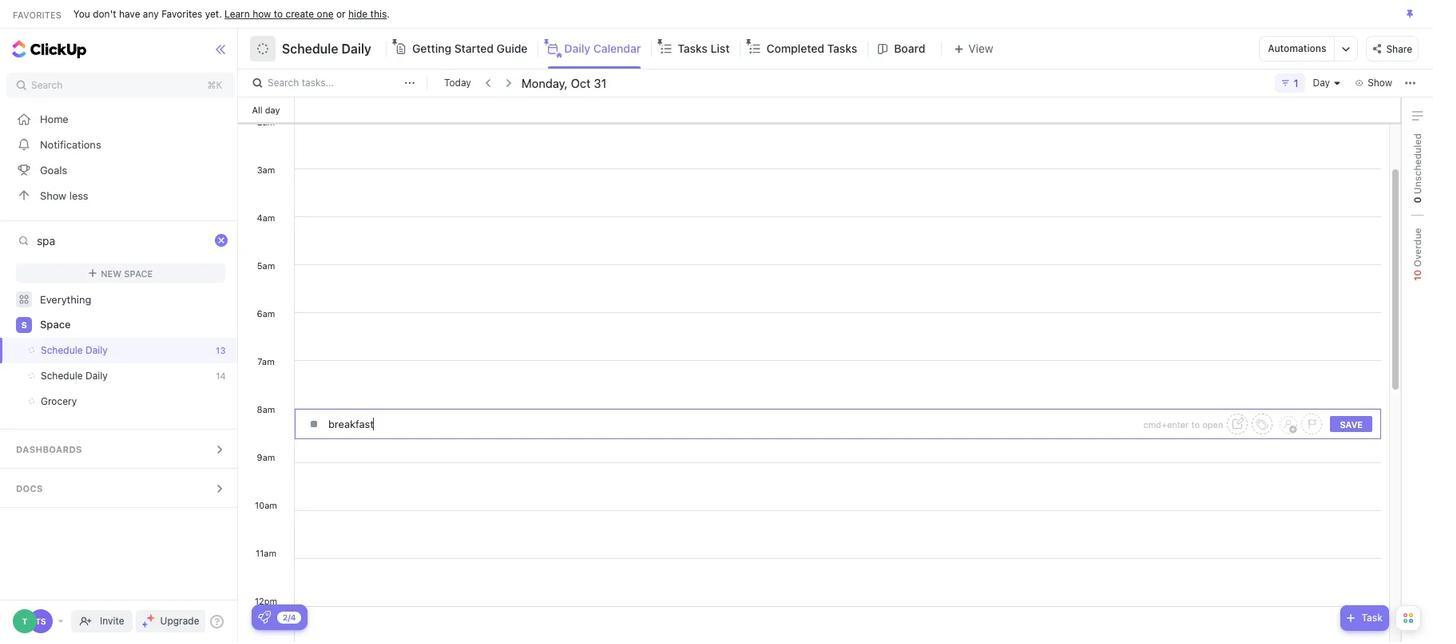 Task type: locate. For each thing, give the bounding box(es) containing it.
overdue
[[1411, 228, 1423, 270]]

0 horizontal spatial show
[[40, 189, 66, 202]]

started
[[454, 42, 494, 55]]

1 horizontal spatial tasks
[[827, 42, 857, 55]]

getting started guide link
[[412, 29, 534, 69]]

view button
[[941, 39, 998, 59]]

you don't have any favorites yet. learn how to create one or hide this .
[[73, 8, 390, 20]]

schedule daily up grocery
[[41, 370, 108, 382]]

schedule daily link
[[0, 338, 210, 363], [0, 363, 210, 389]]

less
[[69, 189, 88, 202]]

1 horizontal spatial to
[[1191, 419, 1200, 429]]

space down everything
[[40, 318, 71, 331]]

set priority element
[[1302, 414, 1322, 435]]

0 vertical spatial show
[[1368, 77, 1392, 89]]

5am
[[257, 260, 275, 271]]

12pm
[[255, 596, 277, 606]]

today button
[[441, 75, 474, 91]]

daily down space link
[[85, 344, 108, 356]]

0 vertical spatial schedule
[[282, 42, 338, 56]]

schedule inside button
[[282, 42, 338, 56]]

grocery link
[[0, 389, 210, 415]]

search inside sidebar navigation
[[31, 79, 63, 91]]

schedule daily
[[282, 42, 371, 56], [41, 344, 108, 356], [41, 370, 108, 382]]

schedule for 13
[[41, 344, 83, 356]]

1 vertical spatial schedule daily
[[41, 344, 108, 356]]

hide
[[348, 8, 368, 20]]

to right how
[[274, 8, 283, 20]]

ts
[[35, 617, 46, 626]]

space right new
[[124, 268, 153, 278]]

clear search image
[[216, 235, 227, 246]]

3am
[[257, 165, 275, 175]]

schedule daily link up grocery
[[0, 363, 210, 389]]

9am
[[257, 452, 275, 463]]

11am
[[256, 548, 276, 558]]

favorites left you
[[13, 9, 61, 20]]

tasks
[[678, 42, 708, 55], [827, 42, 857, 55]]

show
[[1368, 77, 1392, 89], [40, 189, 66, 202]]

automations button
[[1260, 37, 1334, 61]]

automations
[[1268, 42, 1326, 54]]

schedule
[[282, 42, 338, 56], [41, 344, 83, 356], [41, 370, 83, 382]]

daily up "oct"
[[564, 42, 590, 55]]

schedule daily inside button
[[282, 42, 371, 56]]

0
[[1411, 197, 1423, 203]]

today
[[444, 77, 471, 89]]

tasks left list
[[678, 42, 708, 55]]

schedule daily link up grocery link
[[0, 338, 210, 363]]

search up the day
[[268, 77, 299, 89]]

completed tasks
[[766, 42, 857, 55]]

tasks right completed
[[827, 42, 857, 55]]

2 tasks from the left
[[827, 42, 857, 55]]

2 vertical spatial schedule daily
[[41, 370, 108, 382]]

day
[[265, 104, 280, 115]]

1 vertical spatial space
[[40, 318, 71, 331]]

task
[[1362, 612, 1383, 624]]

show down share button
[[1368, 77, 1392, 89]]

you
[[73, 8, 90, 20]]

search
[[268, 77, 299, 89], [31, 79, 63, 91]]

0 vertical spatial to
[[274, 8, 283, 20]]

0 horizontal spatial search
[[31, 79, 63, 91]]

Task name or type '/' for commands text field
[[328, 413, 1139, 435]]

one
[[317, 8, 334, 20]]

search for search tasks...
[[268, 77, 299, 89]]

to left 'open'
[[1191, 419, 1200, 429]]

schedule daily for 13
[[41, 344, 108, 356]]

schedule daily up tasks...
[[282, 42, 371, 56]]

everything link
[[0, 287, 242, 312]]

space
[[124, 268, 153, 278], [40, 318, 71, 331]]

1 vertical spatial schedule
[[41, 344, 83, 356]]

onboarding checklist button image
[[258, 611, 271, 624]]

notifications link
[[0, 132, 242, 157]]

upgrade link
[[135, 610, 206, 633]]

daily up grocery link
[[85, 370, 108, 382]]

1 vertical spatial to
[[1191, 419, 1200, 429]]

favorites right any on the top
[[161, 8, 202, 20]]

search up home
[[31, 79, 63, 91]]

1 vertical spatial show
[[40, 189, 66, 202]]

schedule daily down everything
[[41, 344, 108, 356]]

0 vertical spatial space
[[124, 268, 153, 278]]

Filter Lists, Docs, & Folders text field
[[37, 228, 211, 252]]

0 horizontal spatial favorites
[[13, 9, 61, 20]]

0 vertical spatial schedule daily
[[282, 42, 371, 56]]

daily
[[341, 42, 371, 56], [564, 42, 590, 55], [85, 344, 108, 356], [85, 370, 108, 382]]

0 horizontal spatial space
[[40, 318, 71, 331]]

open
[[1202, 419, 1223, 429]]

view
[[969, 42, 993, 55]]

new
[[101, 268, 122, 278]]

2 vertical spatial schedule
[[41, 370, 83, 382]]

monday, oct 31
[[522, 75, 607, 90]]

this
[[370, 8, 387, 20]]

daily down hide
[[341, 42, 371, 56]]

10
[[1411, 270, 1423, 281]]

upgrade
[[160, 615, 199, 627]]

home
[[40, 112, 69, 125]]

show inside sidebar navigation
[[40, 189, 66, 202]]

yet.
[[205, 8, 222, 20]]

show down goals
[[40, 189, 66, 202]]

1 horizontal spatial favorites
[[161, 8, 202, 20]]

tasks list
[[678, 42, 730, 55]]

1 horizontal spatial search
[[268, 77, 299, 89]]

2 schedule daily link from the top
[[0, 363, 210, 389]]

13
[[216, 345, 226, 356]]

sparkle svg 1 image
[[147, 614, 155, 622]]

⌘k
[[207, 79, 222, 91]]

set priority image
[[1302, 414, 1322, 435]]

1 horizontal spatial show
[[1368, 77, 1392, 89]]

0 horizontal spatial tasks
[[678, 42, 708, 55]]

favorites
[[161, 8, 202, 20], [13, 9, 61, 20]]

schedule daily link for 13
[[0, 338, 210, 363]]

show inside dropdown button
[[1368, 77, 1392, 89]]

completed tasks link
[[766, 29, 864, 69]]

list
[[711, 42, 730, 55]]

any
[[143, 8, 159, 20]]

share
[[1386, 43, 1412, 55]]

1 schedule daily link from the top
[[0, 338, 210, 363]]



Task type: vqa. For each thing, say whether or not it's contained in the screenshot.
UPGRADE on the left bottom
yes



Task type: describe. For each thing, give the bounding box(es) containing it.
invite
[[100, 615, 124, 627]]

board link
[[894, 29, 932, 69]]

grocery
[[41, 395, 77, 407]]

all
[[252, 104, 263, 115]]

guide
[[497, 42, 528, 55]]

1
[[1294, 76, 1299, 89]]

oct
[[571, 75, 591, 90]]

don't
[[93, 8, 116, 20]]

schedule daily link for 14
[[0, 363, 210, 389]]

0 horizontal spatial to
[[274, 8, 283, 20]]

learn
[[225, 8, 250, 20]]

docs
[[16, 483, 43, 494]]

show for show
[[1368, 77, 1392, 89]]

completed
[[766, 42, 824, 55]]

sidebar navigation
[[0, 29, 242, 642]]

everything
[[40, 293, 91, 306]]

new space
[[101, 268, 153, 278]]

search for search
[[31, 79, 63, 91]]

show less
[[40, 189, 88, 202]]

schedule for 14
[[41, 370, 83, 382]]

day
[[1313, 77, 1330, 89]]

goals link
[[0, 157, 242, 183]]

7am
[[257, 356, 275, 367]]

4am
[[257, 213, 275, 223]]

share button
[[1366, 36, 1419, 62]]

2/4
[[283, 612, 296, 622]]

14
[[216, 371, 226, 381]]

Search tasks... text field
[[268, 72, 400, 94]]

day button
[[1308, 73, 1347, 93]]

1 tasks from the left
[[678, 42, 708, 55]]

search tasks...
[[268, 77, 334, 89]]

t
[[22, 617, 27, 626]]

schedule daily for 14
[[41, 370, 108, 382]]

board
[[894, 42, 925, 55]]

notifications
[[40, 138, 101, 151]]

6am
[[257, 308, 275, 319]]

save
[[1340, 419, 1363, 429]]

show button
[[1350, 73, 1397, 93]]

cmd+enter to open
[[1143, 419, 1223, 429]]

.
[[387, 8, 390, 20]]

2am
[[257, 117, 275, 127]]

10am
[[255, 500, 277, 510]]

create
[[286, 8, 314, 20]]

calendar
[[593, 42, 641, 55]]

schedule daily button
[[276, 31, 371, 66]]

daily calendar
[[564, 42, 641, 55]]

8am
[[257, 404, 275, 415]]

space link
[[40, 312, 227, 338]]

spaces
[[16, 236, 53, 246]]

all day
[[252, 104, 280, 115]]

unscheduled
[[1411, 133, 1423, 197]]

onboarding checklist button element
[[258, 611, 271, 624]]

hide this link
[[348, 8, 387, 20]]

daily calendar link
[[564, 29, 647, 69]]

or
[[336, 8, 346, 20]]

learn how to create one link
[[225, 8, 334, 20]]

dashboards
[[16, 444, 82, 455]]

1 button
[[1275, 73, 1305, 93]]

sparkle svg 2 image
[[142, 622, 148, 628]]

tasks...
[[302, 77, 334, 89]]

monday,
[[522, 75, 568, 90]]

show for show less
[[40, 189, 66, 202]]

have
[[119, 8, 140, 20]]

getting started guide
[[412, 42, 528, 55]]

home link
[[0, 106, 242, 132]]

daily inside button
[[341, 42, 371, 56]]

getting
[[412, 42, 451, 55]]

31
[[594, 75, 607, 90]]

how
[[253, 8, 271, 20]]

tasks list link
[[678, 29, 736, 69]]

1 horizontal spatial space
[[124, 268, 153, 278]]

cmd+enter
[[1143, 419, 1189, 429]]



